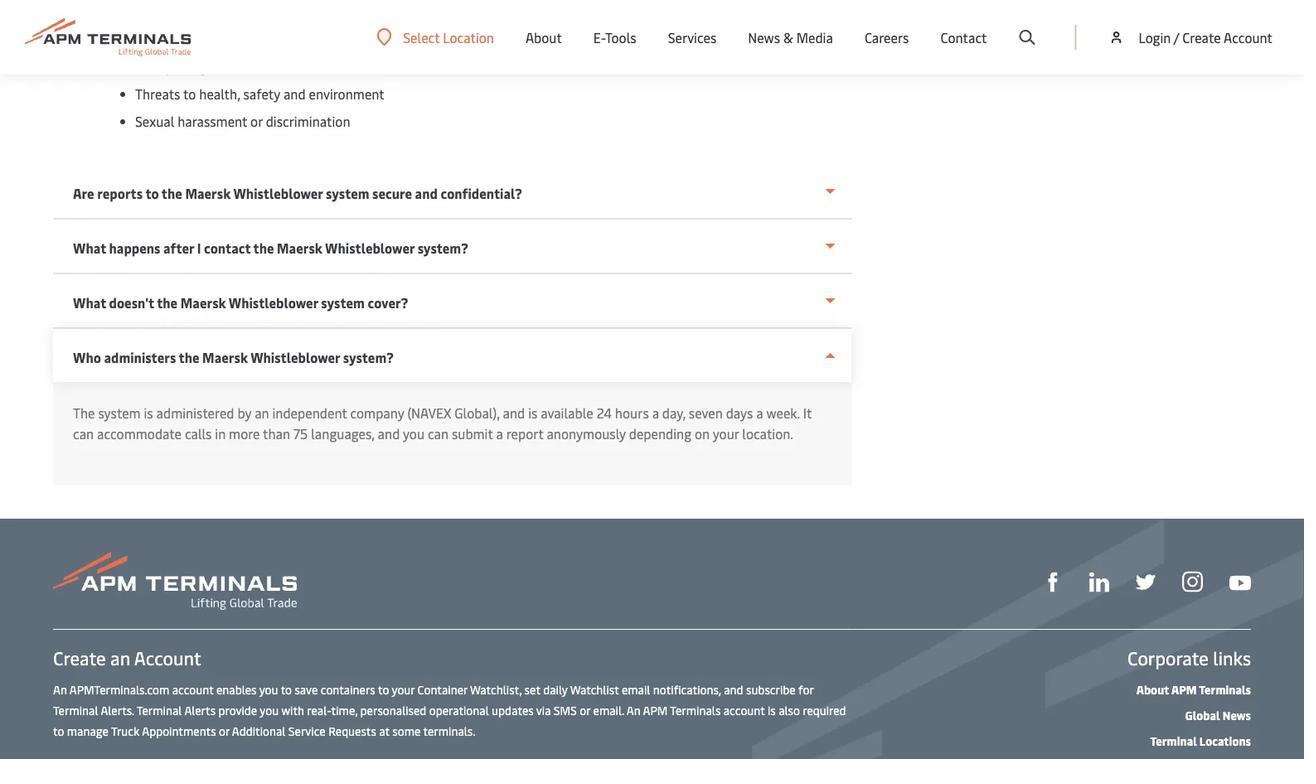 Task type: describe. For each thing, give the bounding box(es) containing it.
depending
[[629, 425, 692, 443]]

1 horizontal spatial terminals
[[1200, 682, 1252, 698]]

links
[[1214, 646, 1252, 671]]

2 horizontal spatial or
[[580, 703, 591, 718]]

the right doesn't
[[157, 294, 178, 312]]

days
[[726, 404, 753, 422]]

and up the report
[[503, 404, 525, 422]]

for
[[799, 682, 814, 698]]

services button
[[668, 0, 717, 75]]

youtube image
[[1230, 576, 1252, 591]]

subscribe
[[746, 682, 796, 698]]

day,
[[663, 404, 686, 422]]

are
[[73, 185, 94, 202]]

seven
[[689, 404, 723, 422]]

an inside the system is administered by an independent company (navex global), and is available 24 hours a day, seven days a week. it can accommodate calls in more than 75 languages, and you can submit a report anonymously depending on your location.
[[255, 404, 269, 422]]

1 vertical spatial you
[[259, 682, 278, 698]]

0 vertical spatial apm
[[1172, 682, 1197, 698]]

0 horizontal spatial system?
[[343, 349, 394, 367]]

contact
[[941, 28, 987, 46]]

data
[[135, 58, 163, 75]]

whistleblower up what happens after i contact the maersk whistleblower system?
[[233, 185, 323, 202]]

privacy
[[166, 58, 209, 75]]

shape link
[[1043, 570, 1063, 593]]

select location
[[403, 28, 494, 46]]

1 vertical spatial an
[[627, 703, 641, 718]]

e-tools button
[[594, 0, 637, 75]]

0 horizontal spatial terminal
[[53, 703, 98, 718]]

real-
[[307, 703, 331, 718]]

what doesn't the maersk whistleblower system cover?
[[73, 294, 408, 312]]

than
[[263, 425, 290, 443]]

enables
[[216, 682, 257, 698]]

1 vertical spatial system
[[321, 294, 365, 312]]

via
[[536, 703, 551, 718]]

media
[[797, 28, 833, 46]]

hours
[[615, 404, 649, 422]]

watchlist
[[570, 682, 619, 698]]

0 horizontal spatial is
[[144, 404, 153, 422]]

updates
[[492, 703, 534, 718]]

and inside an apmterminals.com account enables you to save containers to your container watchlist, set daily watchlist email notifications, and subscribe for terminal alerts. terminal alerts provide you with real-time, personalised operational updates via sms or email. an apm terminals account is also required to manage truck appointments or additional service requests at some terminals.
[[724, 682, 744, 698]]

alerts.
[[101, 703, 134, 718]]

your inside the system is administered by an independent company (navex global), and is available 24 hours a day, seven days a week. it can accommodate calls in more than 75 languages, and you can submit a report anonymously depending on your location.
[[713, 425, 739, 443]]

report
[[506, 425, 544, 443]]

about apm terminals
[[1137, 682, 1252, 698]]

secure
[[372, 185, 412, 202]]

2 can from the left
[[428, 425, 449, 443]]

environment
[[309, 85, 385, 103]]

more
[[229, 425, 260, 443]]

linkedin image
[[1090, 573, 1110, 593]]

on
[[695, 425, 710, 443]]

locations
[[1200, 733, 1252, 749]]

terminal locations
[[1151, 733, 1252, 749]]

submit
[[452, 425, 493, 443]]

75
[[294, 425, 308, 443]]

global),
[[455, 404, 500, 422]]

what happens after i contact the maersk whistleblower system? button
[[53, 220, 852, 275]]

careers button
[[865, 0, 909, 75]]

24
[[597, 404, 612, 422]]

languages,
[[311, 425, 375, 443]]

accommodate
[[97, 425, 182, 443]]

maersk down what doesn't the maersk whistleblower system cover?
[[202, 349, 248, 367]]

required
[[803, 703, 847, 718]]

the right contact at top
[[253, 239, 274, 257]]

(navex
[[408, 404, 452, 422]]

0 vertical spatial system?
[[418, 239, 469, 257]]

additional
[[232, 723, 286, 739]]

container
[[418, 682, 468, 698]]

safety
[[243, 85, 280, 103]]

containers
[[321, 682, 376, 698]]

it
[[135, 30, 146, 48]]

harassment
[[178, 112, 247, 130]]

week.
[[767, 404, 800, 422]]

security
[[149, 30, 196, 48]]

notifications,
[[653, 682, 721, 698]]

1 can from the left
[[73, 425, 94, 443]]

whistleblower up cover?
[[325, 239, 415, 257]]

0 horizontal spatial account
[[134, 646, 201, 671]]

sexual
[[135, 112, 174, 130]]

service
[[288, 723, 326, 739]]

what for what happens after i contact the maersk whistleblower system?
[[73, 239, 106, 257]]

confidential?
[[441, 185, 522, 202]]

to down privacy
[[183, 85, 196, 103]]

global news link
[[1186, 708, 1252, 723]]

happens
[[109, 239, 160, 257]]

login
[[1139, 28, 1171, 46]]

careers
[[865, 28, 909, 46]]

who
[[73, 349, 101, 367]]

&
[[784, 28, 794, 46]]

are reports to the maersk whistleblower system secure and confidential?
[[73, 185, 522, 202]]

and down company
[[378, 425, 400, 443]]

2 horizontal spatial terminal
[[1151, 733, 1197, 749]]

sexual harassment or discrimination
[[135, 112, 350, 130]]

1 vertical spatial create
[[53, 646, 106, 671]]

manage
[[67, 723, 109, 739]]

email.
[[593, 703, 624, 718]]

select
[[403, 28, 440, 46]]

maersk up "i"
[[185, 185, 231, 202]]



Task type: locate. For each thing, give the bounding box(es) containing it.
discrimination
[[266, 112, 350, 130]]

terminal up manage
[[53, 703, 98, 718]]

or
[[251, 112, 263, 130], [580, 703, 591, 718], [219, 723, 230, 739]]

linkedin__x28_alt_x29__3_ link
[[1090, 570, 1110, 593]]

twitter image
[[1136, 573, 1156, 593]]

1 horizontal spatial create
[[1183, 28, 1221, 46]]

to inside dropdown button
[[145, 185, 159, 202]]

anonymously
[[547, 425, 626, 443]]

after
[[163, 239, 194, 257]]

0 vertical spatial about
[[526, 28, 562, 46]]

terminals down the notifications,
[[670, 703, 721, 718]]

create right /
[[1183, 28, 1221, 46]]

the right administers
[[179, 349, 200, 367]]

0 horizontal spatial news
[[748, 28, 781, 46]]

0 vertical spatial system
[[326, 185, 370, 202]]

1 horizontal spatial can
[[428, 425, 449, 443]]

watchlist,
[[470, 682, 522, 698]]

to left manage
[[53, 723, 64, 739]]

1 horizontal spatial an
[[627, 703, 641, 718]]

tools
[[605, 28, 637, 46]]

account right /
[[1224, 28, 1273, 46]]

/
[[1174, 28, 1180, 46]]

account up alerts at bottom left
[[172, 682, 214, 698]]

the
[[162, 185, 182, 202], [253, 239, 274, 257], [157, 294, 178, 312], [179, 349, 200, 367]]

0 vertical spatial account
[[1224, 28, 1273, 46]]

apm
[[1172, 682, 1197, 698], [643, 703, 668, 718]]

about apm terminals link
[[1137, 682, 1252, 698]]

1 horizontal spatial system?
[[418, 239, 469, 257]]

administered
[[156, 404, 234, 422]]

can down (navex
[[428, 425, 449, 443]]

system up accommodate
[[98, 404, 141, 422]]

0 horizontal spatial terminals
[[670, 703, 721, 718]]

1 horizontal spatial terminal
[[137, 703, 182, 718]]

whistleblower
[[233, 185, 323, 202], [325, 239, 415, 257], [229, 294, 318, 312], [251, 349, 340, 367]]

0 horizontal spatial account
[[172, 682, 214, 698]]

an
[[255, 404, 269, 422], [110, 646, 130, 671]]

create inside login / create account link
[[1183, 28, 1221, 46]]

login / create account link
[[1108, 0, 1273, 75]]

set
[[525, 682, 541, 698]]

your right "on"
[[713, 425, 739, 443]]

2 vertical spatial or
[[219, 723, 230, 739]]

and inside dropdown button
[[415, 185, 438, 202]]

0 horizontal spatial about
[[526, 28, 562, 46]]

maersk down are reports to the maersk whistleblower system secure and confidential? at the left top of the page
[[277, 239, 323, 257]]

apm down email
[[643, 703, 668, 718]]

company
[[350, 404, 404, 422]]

0 vertical spatial account
[[172, 682, 214, 698]]

you up additional
[[260, 703, 279, 718]]

0 horizontal spatial apm
[[643, 703, 668, 718]]

create
[[1183, 28, 1221, 46], [53, 646, 106, 671]]

and left subscribe
[[724, 682, 744, 698]]

0 horizontal spatial an
[[53, 682, 67, 698]]

is up the report
[[528, 404, 538, 422]]

is up accommodate
[[144, 404, 153, 422]]

some
[[393, 723, 421, 739]]

0 vertical spatial create
[[1183, 28, 1221, 46]]

also
[[779, 703, 800, 718]]

2 horizontal spatial is
[[768, 703, 776, 718]]

facebook image
[[1043, 573, 1063, 593]]

who administers the maersk whistleblower system?
[[73, 349, 394, 367]]

you down (navex
[[403, 425, 425, 443]]

what doesn't the maersk whistleblower system cover? button
[[53, 275, 852, 329]]

2 vertical spatial system
[[98, 404, 141, 422]]

instagram link
[[1183, 570, 1203, 593]]

e-tools
[[594, 28, 637, 46]]

1 horizontal spatial an
[[255, 404, 269, 422]]

terminals inside an apmterminals.com account enables you to save containers to your container watchlist, set daily watchlist email notifications, and subscribe for terminal alerts. terminal alerts provide you with real-time, personalised operational updates via sms or email. an apm terminals account is also required to manage truck appointments or additional service requests at some terminals.
[[670, 703, 721, 718]]

appointments
[[142, 723, 216, 739]]

1 horizontal spatial news
[[1223, 708, 1252, 723]]

0 vertical spatial you
[[403, 425, 425, 443]]

a left the report
[[496, 425, 503, 443]]

the
[[73, 404, 95, 422]]

1 horizontal spatial is
[[528, 404, 538, 422]]

1 vertical spatial account
[[134, 646, 201, 671]]

what for what doesn't the maersk whistleblower system cover?
[[73, 294, 106, 312]]

contact button
[[941, 0, 987, 75]]

an left apmterminals.com
[[53, 682, 67, 698]]

1 horizontal spatial your
[[713, 425, 739, 443]]

2 horizontal spatial a
[[757, 404, 764, 422]]

e-
[[594, 28, 605, 46]]

at
[[379, 723, 390, 739]]

an apmterminals.com account enables you to save containers to your container watchlist, set daily watchlist email notifications, and subscribe for terminal alerts. terminal alerts provide you with real-time, personalised operational updates via sms or email. an apm terminals account is also required to manage truck appointments or additional service requests at some terminals.
[[53, 682, 847, 739]]

0 vertical spatial an
[[255, 404, 269, 422]]

what left the happens
[[73, 239, 106, 257]]

with
[[282, 703, 304, 718]]

global
[[1186, 708, 1221, 723]]

instagram image
[[1183, 572, 1203, 593]]

about for about
[[526, 28, 562, 46]]

apm inside an apmterminals.com account enables you to save containers to your container watchlist, set daily watchlist email notifications, and subscribe for terminal alerts. terminal alerts provide you with real-time, personalised operational updates via sms or email. an apm terminals account is also required to manage truck appointments or additional service requests at some terminals.
[[643, 703, 668, 718]]

news left "&" at the right
[[748, 28, 781, 46]]

0 horizontal spatial an
[[110, 646, 130, 671]]

and up discrimination
[[284, 85, 306, 103]]

to right reports
[[145, 185, 159, 202]]

an up apmterminals.com
[[110, 646, 130, 671]]

whistleblower up independent
[[251, 349, 340, 367]]

1 vertical spatial apm
[[643, 703, 668, 718]]

services
[[668, 28, 717, 46]]

system? up company
[[343, 349, 394, 367]]

what happens after i contact the maersk whistleblower system?
[[73, 239, 469, 257]]

0 vertical spatial or
[[251, 112, 263, 130]]

1 horizontal spatial about
[[1137, 682, 1170, 698]]

time,
[[331, 703, 358, 718]]

location.
[[743, 425, 794, 443]]

is inside an apmterminals.com account enables you to save containers to your container watchlist, set daily watchlist email notifications, and subscribe for terminal alerts. terminal alerts provide you with real-time, personalised operational updates via sms or email. an apm terminals account is also required to manage truck appointments or additional service requests at some terminals.
[[768, 703, 776, 718]]

system left cover?
[[321, 294, 365, 312]]

i
[[197, 239, 201, 257]]

about left e-
[[526, 28, 562, 46]]

1 horizontal spatial or
[[251, 112, 263, 130]]

2 what from the top
[[73, 294, 106, 312]]

to left save
[[281, 682, 292, 698]]

by
[[238, 404, 252, 422]]

1 what from the top
[[73, 239, 106, 257]]

system?
[[418, 239, 469, 257], [343, 349, 394, 367]]

your inside an apmterminals.com account enables you to save containers to your container watchlist, set daily watchlist email notifications, and subscribe for terminal alerts. terminal alerts provide you with real-time, personalised operational updates via sms or email. an apm terminals account is also required to manage truck appointments or additional service requests at some terminals.
[[392, 682, 415, 698]]

news up locations
[[1223, 708, 1252, 723]]

1 vertical spatial your
[[392, 682, 415, 698]]

account down subscribe
[[724, 703, 765, 718]]

threats
[[135, 85, 180, 103]]

corporate links
[[1128, 646, 1252, 671]]

news & media button
[[748, 0, 833, 75]]

an right by
[[255, 404, 269, 422]]

1 vertical spatial about
[[1137, 682, 1170, 698]]

you inside the system is administered by an independent company (navex global), and is available 24 hours a day, seven days a week. it can accommodate calls in more than 75 languages, and you can submit a report anonymously depending on your location.
[[403, 425, 425, 443]]

1 vertical spatial what
[[73, 294, 106, 312]]

fill 44 link
[[1136, 570, 1156, 593]]

daily
[[543, 682, 568, 698]]

apmt footer logo image
[[53, 552, 297, 610]]

1 vertical spatial terminals
[[670, 703, 721, 718]]

data privacy
[[135, 58, 209, 75]]

2 vertical spatial you
[[260, 703, 279, 718]]

available
[[541, 404, 594, 422]]

what left doesn't
[[73, 294, 106, 312]]

in
[[215, 425, 226, 443]]

cover?
[[368, 294, 408, 312]]

create an account
[[53, 646, 201, 671]]

terminal up appointments
[[137, 703, 182, 718]]

whistleblower down what happens after i contact the maersk whistleblower system?
[[229, 294, 318, 312]]

administers
[[104, 349, 176, 367]]

0 vertical spatial your
[[713, 425, 739, 443]]

account
[[1224, 28, 1273, 46], [134, 646, 201, 671]]

you tube link
[[1230, 571, 1252, 592]]

terminal down global
[[1151, 733, 1197, 749]]

about for about apm terminals
[[1137, 682, 1170, 698]]

contact
[[204, 239, 251, 257]]

0 vertical spatial terminals
[[1200, 682, 1252, 698]]

0 vertical spatial news
[[748, 28, 781, 46]]

a left day,
[[652, 404, 659, 422]]

1 horizontal spatial account
[[1224, 28, 1273, 46]]

and right the secure
[[415, 185, 438, 202]]

about
[[526, 28, 562, 46], [1137, 682, 1170, 698]]

personalised
[[360, 703, 427, 718]]

apm up global
[[1172, 682, 1197, 698]]

1 vertical spatial account
[[724, 703, 765, 718]]

account up apmterminals.com
[[134, 646, 201, 671]]

it security
[[135, 30, 196, 48]]

maersk down "i"
[[181, 294, 226, 312]]

alerts
[[184, 703, 216, 718]]

0 horizontal spatial your
[[392, 682, 415, 698]]

or down threats to health, safety and environment
[[251, 112, 263, 130]]

1 vertical spatial or
[[580, 703, 591, 718]]

terminal locations link
[[1151, 733, 1252, 749]]

doesn't
[[109, 294, 154, 312]]

your up personalised
[[392, 682, 415, 698]]

1 horizontal spatial apm
[[1172, 682, 1197, 698]]

requests
[[329, 723, 376, 739]]

0 horizontal spatial a
[[496, 425, 503, 443]]

a right days
[[757, 404, 764, 422]]

to
[[183, 85, 196, 103], [145, 185, 159, 202], [281, 682, 292, 698], [378, 682, 389, 698], [53, 723, 64, 739]]

apmterminals.com
[[69, 682, 169, 698]]

are reports to the maersk whistleblower system secure and confidential? button
[[53, 165, 852, 220]]

your
[[713, 425, 739, 443], [392, 682, 415, 698]]

1 vertical spatial news
[[1223, 708, 1252, 723]]

you right enables
[[259, 682, 278, 698]]

is
[[144, 404, 153, 422], [528, 404, 538, 422], [768, 703, 776, 718]]

create up apmterminals.com
[[53, 646, 106, 671]]

to up personalised
[[378, 682, 389, 698]]

1 vertical spatial an
[[110, 646, 130, 671]]

is left also
[[768, 703, 776, 718]]

0 horizontal spatial or
[[219, 723, 230, 739]]

corporate
[[1128, 646, 1209, 671]]

1 horizontal spatial a
[[652, 404, 659, 422]]

about down corporate
[[1137, 682, 1170, 698]]

an down email
[[627, 703, 641, 718]]

the right reports
[[162, 185, 182, 202]]

0 vertical spatial an
[[53, 682, 67, 698]]

or right sms
[[580, 703, 591, 718]]

1 vertical spatial system?
[[343, 349, 394, 367]]

0 horizontal spatial can
[[73, 425, 94, 443]]

an
[[53, 682, 67, 698], [627, 703, 641, 718]]

a
[[652, 404, 659, 422], [757, 404, 764, 422], [496, 425, 503, 443]]

location
[[443, 28, 494, 46]]

0 horizontal spatial create
[[53, 646, 106, 671]]

terminals up 'global news' link at the bottom of the page
[[1200, 682, 1252, 698]]

independent
[[272, 404, 347, 422]]

system left the secure
[[326, 185, 370, 202]]

select location button
[[377, 28, 494, 46]]

system inside the system is administered by an independent company (navex global), and is available 24 hours a day, seven days a week. it can accommodate calls in more than 75 languages, and you can submit a report anonymously depending on your location.
[[98, 404, 141, 422]]

what
[[73, 239, 106, 257], [73, 294, 106, 312]]

can down the
[[73, 425, 94, 443]]

system? up "what doesn't the maersk whistleblower system cover?" dropdown button
[[418, 239, 469, 257]]

news inside popup button
[[748, 28, 781, 46]]

1 horizontal spatial account
[[724, 703, 765, 718]]

0 vertical spatial what
[[73, 239, 106, 257]]

or down provide
[[219, 723, 230, 739]]

calls
[[185, 425, 212, 443]]

maersk
[[185, 185, 231, 202], [277, 239, 323, 257], [181, 294, 226, 312], [202, 349, 248, 367]]



Task type: vqa. For each thing, say whether or not it's contained in the screenshot.
Angeles in APM Terminals Los Angeles is the largest container port terminal in the Western Hemisphere, featuring over 507 acres of world-class infrastructure.
no



